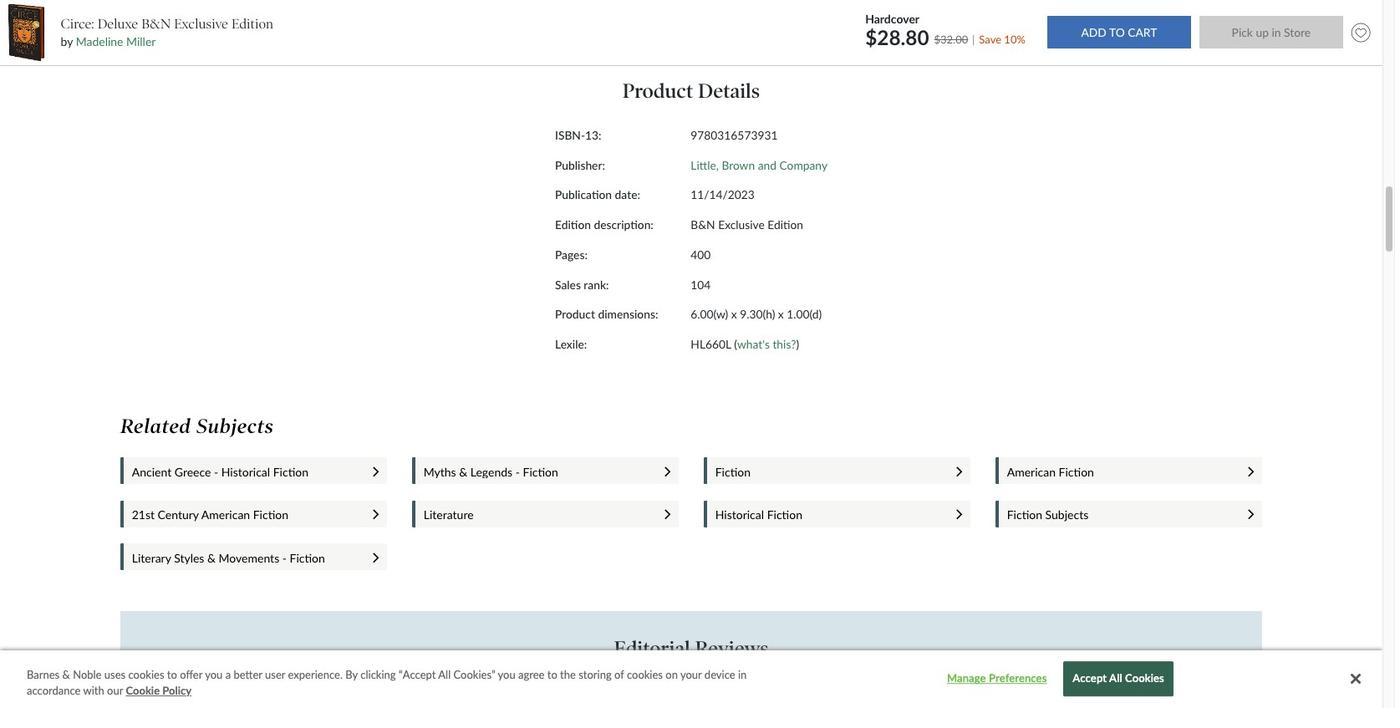 Task type: vqa. For each thing, say whether or not it's contained in the screenshot.


Task type: locate. For each thing, give the bounding box(es) containing it.
as left the close
[[742, 681, 751, 694]]

400
[[691, 247, 711, 262]]

1 horizontal spatial product
[[623, 79, 694, 103]]

you left the agree
[[498, 668, 516, 682]]

american fiction
[[1008, 465, 1095, 479]]

subjects down "american fiction"
[[1046, 508, 1089, 522]]

you left a
[[205, 668, 223, 682]]

1 horizontal spatial you
[[498, 668, 516, 682]]

as right the close
[[779, 681, 789, 694]]

21st century american fiction
[[132, 508, 289, 522]]

miller
[[126, 34, 156, 49]]

this left most
[[572, 681, 588, 694]]

on
[[666, 668, 678, 682]]

21st
[[132, 508, 155, 522]]

century
[[158, 508, 199, 522]]

what people are saying link
[[748, 15, 938, 53]]

104
[[691, 277, 711, 292]]

publication date:
[[555, 188, 641, 202]]

movements
[[219, 551, 280, 565]]

2 vertical spatial &
[[62, 668, 70, 682]]

exclusive down 11/14/2023
[[719, 218, 765, 232]]

fiction up historical fiction
[[716, 465, 751, 479]]

of right timbre
[[971, 681, 980, 694]]

exclusive inside circe: deluxe b&n exclusive edition by madeline miller
[[174, 16, 228, 32]]

in right device
[[738, 668, 747, 682]]

subjects for fiction subjects
[[1046, 508, 1089, 522]]

american
[[1008, 465, 1056, 479], [201, 508, 250, 522]]

0 horizontal spatial exclusive
[[174, 16, 228, 32]]

literary styles & movements - fiction link
[[132, 551, 357, 565]]

experience.
[[288, 668, 343, 682]]

1 horizontal spatial subjects
[[1046, 508, 1089, 522]]

this?
[[773, 337, 797, 351]]

1 horizontal spatial this
[[823, 696, 839, 708]]

cookies left on
[[627, 668, 663, 682]]

barnes
[[27, 668, 60, 682]]

0 horizontal spatial all
[[438, 668, 451, 682]]

1.00(d)
[[787, 307, 822, 321]]

and inside product details tab panel
[[758, 158, 777, 172]]

the left storing
[[560, 668, 576, 682]]

witch,
[[658, 681, 685, 694]]

accept all cookies button
[[1064, 662, 1174, 697]]

cookies
[[1126, 672, 1165, 686]]

0 vertical spatial b&n
[[142, 16, 171, 32]]

all right accept
[[1110, 672, 1123, 686]]

0 horizontal spatial -
[[214, 465, 218, 479]]

b&n inside product details tab panel
[[691, 218, 716, 232]]

1 horizontal spatial all
[[1110, 672, 1123, 686]]

1 vertical spatial and
[[891, 696, 907, 708]]

1 vertical spatial historical
[[716, 508, 764, 522]]

related
[[120, 415, 191, 438]]

- right legends
[[516, 465, 520, 479]]

9780316573931
[[691, 128, 778, 142]]

as
[[742, 681, 751, 694], [779, 681, 789, 694]]

this down possible
[[823, 696, 839, 708]]

legends
[[471, 465, 513, 479]]

0 horizontal spatial the
[[560, 668, 576, 682]]

& up 'accordance'
[[62, 668, 70, 682]]

x left 1.00(d)
[[779, 307, 784, 321]]

subjects
[[197, 415, 274, 438], [1046, 508, 1089, 522]]

1 horizontal spatial x
[[779, 307, 784, 321]]

and down human—from
[[891, 696, 907, 708]]

…miller has determined, in her characterization of this most powerful witch, to bring her as close as possible to the human—from the timbre of her voice to her intense maternal instincts. the brutal insouciance of her fellow immortals…proves increasingly alien to this thoughtful and compassionate woman wh
[[348, 681, 1035, 708]]

this
[[572, 681, 588, 694], [823, 696, 839, 708]]

the up thoughtful on the right bottom of the page
[[842, 681, 857, 694]]

1 horizontal spatial cookies
[[627, 668, 663, 682]]

literary styles & movements - fiction
[[132, 551, 325, 565]]

product dimensions:
[[555, 307, 659, 321]]

fiction subjects
[[1008, 508, 1089, 522]]

all right "accept
[[438, 668, 451, 682]]

1 horizontal spatial in
[[738, 668, 747, 682]]

agree
[[519, 668, 545, 682]]

0 vertical spatial this
[[572, 681, 588, 694]]

0 horizontal spatial as
[[742, 681, 751, 694]]

subjects up ancient greece - historical fiction link
[[197, 415, 274, 438]]

brown
[[722, 158, 755, 172]]

0 horizontal spatial you
[[205, 668, 223, 682]]

1 horizontal spatial -
[[282, 551, 287, 565]]

$28.80 $32.00
[[866, 25, 969, 49]]

circe:
[[61, 16, 94, 32]]

2 horizontal spatial &
[[459, 465, 468, 479]]

0 vertical spatial product
[[623, 79, 694, 103]]

and inside …miller has determined, in her characterization of this most powerful witch, to bring her as close as possible to the human—from the timbre of her voice to her intense maternal instincts. the brutal insouciance of her fellow immortals…proves increasingly alien to this thoughtful and compassionate woman wh
[[891, 696, 907, 708]]

all inside barnes & noble uses cookies to offer you a better user experience. by clicking "accept all cookies" you agree to the storing of cookies on your device in accordance with our
[[438, 668, 451, 682]]

$32.00
[[935, 32, 969, 46]]

0 horizontal spatial and
[[758, 158, 777, 172]]

fellow
[[618, 696, 645, 708]]

ancient greece - historical fiction link
[[132, 465, 357, 479]]

1 vertical spatial &
[[207, 551, 216, 565]]

product up the lexile:
[[555, 307, 595, 321]]

to right possible
[[830, 681, 840, 694]]

in up the instincts.
[[458, 681, 466, 694]]

1 vertical spatial product
[[555, 307, 595, 321]]

user
[[265, 668, 285, 682]]

of
[[615, 668, 624, 682], [560, 681, 569, 694], [971, 681, 980, 694], [589, 696, 599, 708]]

to up immortals…proves
[[687, 681, 697, 694]]

1 vertical spatial american
[[201, 508, 250, 522]]

& right myths
[[459, 465, 468, 479]]

2 horizontal spatial -
[[516, 465, 520, 479]]

& right styles
[[207, 551, 216, 565]]

to right the agree
[[548, 668, 558, 682]]

company
[[780, 158, 828, 172]]

deluxe
[[98, 16, 138, 32]]

1 horizontal spatial historical
[[716, 508, 764, 522]]

of right most
[[615, 668, 624, 682]]

0 vertical spatial historical
[[221, 465, 270, 479]]

2 as from the left
[[779, 681, 789, 694]]

dimensions:
[[598, 307, 659, 321]]

& for cookies
[[62, 668, 70, 682]]

fiction down fiction link on the right bottom of the page
[[767, 508, 803, 522]]

madeline miller link
[[76, 34, 156, 49]]

you
[[205, 668, 223, 682], [498, 668, 516, 682]]

0 vertical spatial subjects
[[197, 415, 274, 438]]

0 horizontal spatial &
[[62, 668, 70, 682]]

manage
[[947, 672, 987, 686]]

0 horizontal spatial subjects
[[197, 415, 274, 438]]

uses
[[104, 668, 126, 682]]

bring
[[699, 681, 722, 694]]

6.00(w)
[[691, 307, 729, 321]]

save 10%
[[980, 32, 1026, 46]]

0 horizontal spatial american
[[201, 508, 250, 522]]

b&n up miller
[[142, 16, 171, 32]]

in
[[738, 668, 747, 682], [458, 681, 466, 694]]

0 horizontal spatial in
[[458, 681, 466, 694]]

historical
[[221, 465, 270, 479], [716, 508, 764, 522]]

characterization
[[486, 681, 557, 694]]

0 vertical spatial american
[[1008, 465, 1056, 479]]

fiction subjects link
[[1008, 508, 1232, 522]]

- right greece
[[214, 465, 218, 479]]

product left details
[[623, 79, 694, 103]]

american up "literary styles & movements - fiction"
[[201, 508, 250, 522]]

accordance
[[27, 685, 81, 698]]

noble
[[73, 668, 102, 682]]

of down most
[[589, 696, 599, 708]]

b&n exclusive edition
[[691, 218, 804, 232]]

1 horizontal spatial exclusive
[[719, 218, 765, 232]]

x left 9.30(h)
[[732, 307, 737, 321]]

b&n up 400 on the top of page
[[691, 218, 716, 232]]

all inside button
[[1110, 672, 1123, 686]]

fiction up '21st century american fiction' link
[[273, 465, 309, 479]]

with
[[83, 685, 104, 698]]

1 vertical spatial subjects
[[1046, 508, 1089, 522]]

and right brown
[[758, 158, 777, 172]]

1 horizontal spatial as
[[779, 681, 789, 694]]

add to wishlist image
[[1348, 19, 1375, 46]]

product for product dimensions:
[[555, 307, 595, 321]]

product for product details
[[623, 79, 694, 103]]

and
[[758, 158, 777, 172], [891, 696, 907, 708]]

fiction down "american fiction"
[[1008, 508, 1043, 522]]

hl660l ( what's this? )
[[691, 337, 800, 351]]

privacy alert dialog
[[0, 651, 1383, 708]]

0 horizontal spatial product
[[555, 307, 595, 321]]

0 vertical spatial and
[[758, 158, 777, 172]]

exclusive right deluxe
[[174, 16, 228, 32]]

0 vertical spatial exclusive
[[174, 16, 228, 32]]

american up the fiction subjects
[[1008, 465, 1056, 479]]

& for fiction
[[459, 465, 468, 479]]

of up insouciance
[[560, 681, 569, 694]]

to down possible
[[811, 696, 820, 708]]

device
[[705, 668, 736, 682]]

1 vertical spatial exclusive
[[719, 218, 765, 232]]

1 horizontal spatial edition
[[555, 218, 591, 232]]

0 horizontal spatial edition
[[232, 16, 273, 32]]

21st century american fiction link
[[132, 508, 357, 522]]

1 x from the left
[[732, 307, 737, 321]]

ancient
[[132, 465, 172, 479]]

subjects for related subjects
[[197, 415, 274, 438]]

manage preferences
[[947, 672, 1047, 686]]

exclusive
[[174, 16, 228, 32], [719, 218, 765, 232]]

0 horizontal spatial b&n
[[142, 16, 171, 32]]

- right movements
[[282, 551, 287, 565]]

0 horizontal spatial x
[[732, 307, 737, 321]]

b&n
[[142, 16, 171, 32], [691, 218, 716, 232]]

0 vertical spatial &
[[459, 465, 468, 479]]

1 vertical spatial b&n
[[691, 218, 716, 232]]

0 horizontal spatial cookies
[[128, 668, 164, 682]]

& inside barnes & noble uses cookies to offer you a better user experience. by clicking "accept all cookies" you agree to the storing of cookies on your device in accordance with our
[[62, 668, 70, 682]]

1 cookies from the left
[[128, 668, 164, 682]]

the up compassionate
[[922, 681, 937, 694]]

cookie policy link
[[126, 684, 192, 700]]

None submit
[[1048, 16, 1192, 49], [1200, 16, 1344, 49], [1048, 16, 1192, 49], [1200, 16, 1344, 49]]

all
[[438, 668, 451, 682], [1110, 672, 1123, 686]]

sales
[[555, 277, 581, 292]]

a
[[226, 668, 231, 682]]

1 horizontal spatial and
[[891, 696, 907, 708]]

sales rank:
[[555, 277, 609, 292]]

cookies up cookie
[[128, 668, 164, 682]]

…miller
[[348, 681, 381, 694]]

1 you from the left
[[205, 668, 223, 682]]

1 horizontal spatial b&n
[[691, 218, 716, 232]]

her down most
[[601, 696, 616, 708]]



Task type: describe. For each thing, give the bounding box(es) containing it.
edition inside circe: deluxe b&n exclusive edition by madeline miller
[[232, 16, 273, 32]]

)
[[797, 337, 800, 351]]

pages:
[[555, 247, 588, 262]]

her up woman
[[983, 681, 997, 694]]

11/14/2023
[[691, 188, 755, 202]]

the inside barnes & noble uses cookies to offer you a better user experience. by clicking "accept all cookies" you agree to the storing of cookies on your device in accordance with our
[[560, 668, 576, 682]]

isbn-
[[555, 128, 586, 142]]

what people are saying
[[782, 27, 904, 41]]

2 horizontal spatial edition
[[768, 218, 804, 232]]

woman
[[979, 696, 1012, 708]]

preferences
[[989, 672, 1047, 686]]

literature
[[424, 508, 474, 522]]

2 cookies from the left
[[627, 668, 663, 682]]

close
[[754, 681, 777, 694]]

13:
[[585, 128, 602, 142]]

our
[[107, 685, 123, 698]]

policy
[[162, 685, 192, 698]]

saying
[[871, 27, 904, 41]]

in inside …miller has determined, in her characterization of this most powerful witch, to bring her as close as possible to the human—from the timbre of her voice to her intense maternal instincts. the brutal insouciance of her fellow immortals…proves increasingly alien to this thoughtful and compassionate woman wh
[[458, 681, 466, 694]]

manage preferences button
[[945, 663, 1050, 696]]

0 horizontal spatial historical
[[221, 465, 270, 479]]

reviews
[[695, 637, 769, 661]]

compassionate
[[910, 696, 976, 708]]

cookies"
[[454, 668, 496, 682]]

alien
[[787, 696, 808, 708]]

fiction up literature link
[[523, 465, 559, 479]]

1 horizontal spatial &
[[207, 551, 216, 565]]

her up the instincts.
[[468, 681, 483, 694]]

what
[[782, 27, 810, 41]]

madeline
[[76, 34, 123, 49]]

barnes & noble uses cookies to offer you a better user experience. by clicking "accept all cookies" you agree to the storing of cookies on your device in accordance with our
[[27, 668, 747, 698]]

styles
[[174, 551, 204, 565]]

voice
[[1000, 681, 1023, 694]]

offer
[[180, 668, 203, 682]]

circe: deluxe b&n exclusive edition image
[[8, 4, 44, 61]]

storing
[[579, 668, 612, 682]]

description:
[[594, 218, 654, 232]]

insouciance
[[535, 696, 587, 708]]

accept all cookies
[[1073, 672, 1165, 686]]

fiction link
[[716, 465, 941, 479]]

the
[[486, 696, 503, 708]]

historical fiction link
[[716, 508, 941, 522]]

details
[[698, 79, 760, 103]]

brutal
[[506, 696, 532, 708]]

hardcover
[[866, 11, 920, 26]]

clicking
[[361, 668, 396, 682]]

little, brown and company
[[691, 158, 828, 172]]

her down the '…miller'
[[350, 696, 364, 708]]

literary
[[132, 551, 171, 565]]

fiction right movements
[[290, 551, 325, 565]]

1 as from the left
[[742, 681, 751, 694]]

product details tab panel
[[400, 53, 984, 392]]

what's
[[738, 337, 770, 351]]

increasingly
[[732, 696, 784, 708]]

maternal
[[402, 696, 442, 708]]

b&n inside circe: deluxe b&n exclusive edition by madeline miller
[[142, 16, 171, 32]]

1 horizontal spatial american
[[1008, 465, 1056, 479]]

ancient greece - historical fiction
[[132, 465, 309, 479]]

intense
[[367, 696, 400, 708]]

to right voice
[[1026, 681, 1035, 694]]

historical fiction
[[716, 508, 803, 522]]

publisher:
[[555, 158, 605, 172]]

1 horizontal spatial the
[[842, 681, 857, 694]]

to up policy
[[167, 668, 177, 682]]

1 vertical spatial this
[[823, 696, 839, 708]]

by
[[346, 668, 358, 682]]

better
[[234, 668, 262, 682]]

are
[[850, 27, 868, 41]]

accept
[[1073, 672, 1107, 686]]

9.30(h)
[[740, 307, 776, 321]]

myths & legends - fiction link
[[424, 465, 649, 479]]

instincts.
[[444, 696, 484, 708]]

6.00(w) x 9.30(h) x 1.00(d)
[[691, 307, 822, 321]]

2 x from the left
[[779, 307, 784, 321]]

what's this? link
[[738, 337, 797, 351]]

editorial
[[614, 637, 691, 661]]

has
[[384, 681, 399, 694]]

your
[[681, 668, 702, 682]]

cookie policy
[[126, 685, 192, 698]]

her right bring
[[725, 681, 739, 694]]

edition description:
[[555, 218, 654, 232]]

greece
[[175, 465, 211, 479]]

most
[[590, 681, 613, 694]]

people
[[813, 27, 848, 41]]

0 horizontal spatial this
[[572, 681, 588, 694]]

hl660l
[[691, 337, 732, 351]]

fiction up the fiction subjects
[[1059, 465, 1095, 479]]

$28.80
[[866, 25, 930, 49]]

rank:
[[584, 277, 609, 292]]

little, brown and company link
[[691, 158, 828, 172]]

2 horizontal spatial the
[[922, 681, 937, 694]]

"accept
[[399, 668, 436, 682]]

editorial reviews
[[614, 637, 769, 661]]

powerful
[[615, 681, 655, 694]]

fiction up movements
[[253, 508, 289, 522]]

in inside barnes & noble uses cookies to offer you a better user experience. by clicking "accept all cookies" you agree to the storing of cookies on your device in accordance with our
[[738, 668, 747, 682]]

related subjects
[[120, 415, 274, 438]]

cookie
[[126, 685, 160, 698]]

2 you from the left
[[498, 668, 516, 682]]

possible
[[792, 681, 828, 694]]

exclusive inside product details tab panel
[[719, 218, 765, 232]]

literature link
[[424, 508, 649, 522]]

product details
[[623, 79, 760, 103]]

little,
[[691, 158, 719, 172]]

of inside barnes & noble uses cookies to offer you a better user experience. by clicking "accept all cookies" you agree to the storing of cookies on your device in accordance with our
[[615, 668, 624, 682]]



